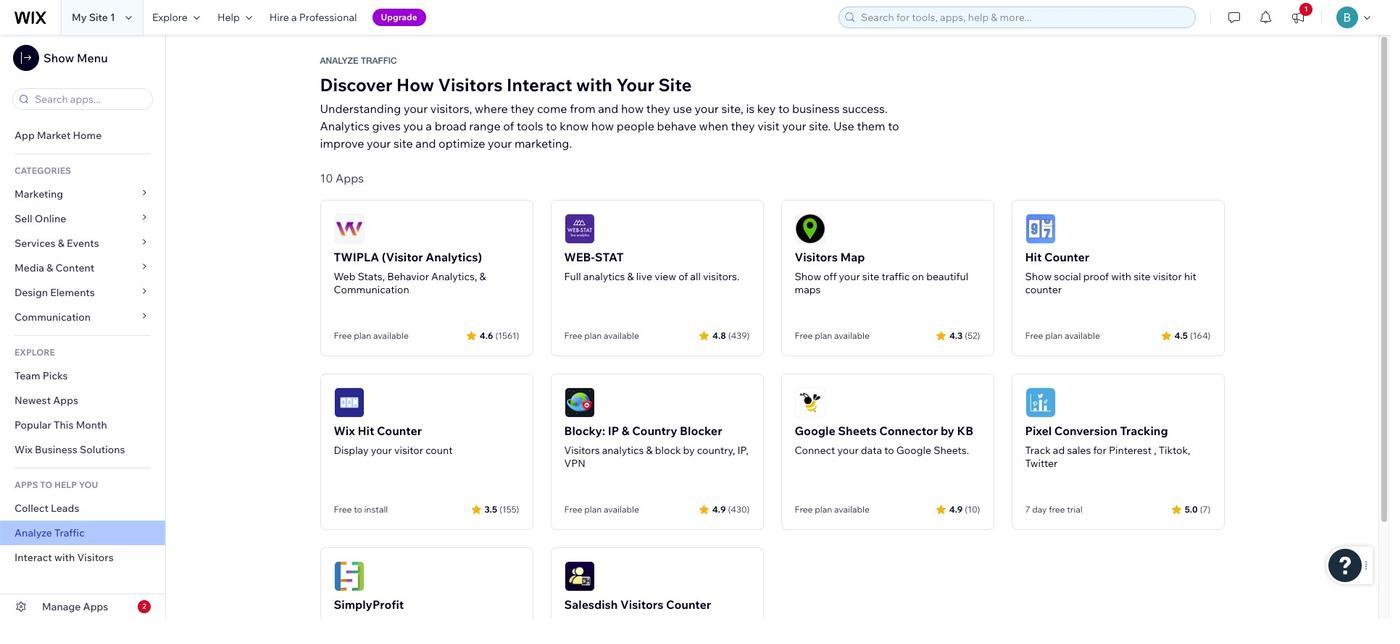 Task type: vqa. For each thing, say whether or not it's contained in the screenshot.
top Site
yes



Task type: locate. For each thing, give the bounding box(es) containing it.
0 vertical spatial communication
[[334, 283, 409, 296]]

2 4.9 from the left
[[949, 504, 963, 515]]

1 vertical spatial with
[[1111, 270, 1132, 283]]

0 vertical spatial interact
[[507, 74, 572, 96]]

2 horizontal spatial with
[[1111, 270, 1132, 283]]

newest apps link
[[0, 389, 165, 413]]

proof
[[1084, 270, 1109, 283]]

(439)
[[728, 330, 750, 341]]

available down behavior
[[373, 331, 409, 341]]

to right them
[[888, 119, 899, 133]]

free for google
[[795, 505, 813, 515]]

4.9 left (10)
[[949, 504, 963, 515]]

hit down hit counter logo
[[1025, 250, 1042, 265]]

analytics down ip
[[602, 444, 644, 457]]

communication inside sidebar element
[[14, 311, 93, 324]]

simplyprofit logo image
[[334, 562, 364, 592]]

free for visitors
[[795, 331, 813, 341]]

1 vertical spatial and
[[416, 136, 436, 151]]

10
[[320, 171, 333, 186]]

they down is
[[731, 119, 755, 133]]

1 horizontal spatial show
[[795, 270, 821, 283]]

0 vertical spatial counter
[[1045, 250, 1090, 265]]

plan for web-
[[584, 331, 602, 341]]

with inside hit counter show social proof with site visitor hit counter
[[1111, 270, 1132, 283]]

1 horizontal spatial google
[[897, 444, 931, 457]]

0 vertical spatial traffic
[[361, 56, 397, 66]]

analyze down collect
[[14, 527, 52, 540]]

show left off
[[795, 270, 821, 283]]

visitors map show off your site traffic on beautiful maps
[[795, 250, 969, 296]]

you
[[403, 119, 423, 133]]

wix up display
[[334, 424, 355, 439]]

how up people
[[621, 101, 644, 116]]

free for web-
[[564, 331, 582, 341]]

free down connect
[[795, 505, 813, 515]]

ip,
[[738, 444, 749, 457]]

plan down connect
[[815, 505, 832, 515]]

stat
[[595, 250, 624, 265]]

free left the install
[[334, 505, 352, 515]]

with up from
[[576, 74, 612, 96]]

site left traffic
[[862, 270, 879, 283]]

1 horizontal spatial they
[[646, 101, 670, 116]]

show inside hit counter show social proof with site visitor hit counter
[[1025, 270, 1052, 283]]

apps right manage
[[83, 601, 108, 614]]

them
[[857, 119, 885, 133]]

analyze up discover
[[320, 56, 359, 66]]

1 horizontal spatial site
[[862, 270, 879, 283]]

0 horizontal spatial hit
[[358, 424, 374, 439]]

1 vertical spatial interact
[[14, 552, 52, 565]]

& right the analytics,
[[479, 270, 486, 283]]

1 horizontal spatial interact
[[507, 74, 572, 96]]

show for visitors map
[[795, 270, 821, 283]]

visitors up off
[[795, 250, 838, 265]]

data
[[861, 444, 882, 457]]

1 horizontal spatial with
[[576, 74, 612, 96]]

free down maps
[[795, 331, 813, 341]]

pixel
[[1025, 424, 1052, 439]]

interact up 'come'
[[507, 74, 572, 96]]

1 vertical spatial site
[[658, 74, 692, 96]]

0 vertical spatial analyze
[[320, 56, 359, 66]]

1 vertical spatial traffic
[[54, 527, 85, 540]]

1 vertical spatial hit
[[358, 424, 374, 439]]

2 vertical spatial with
[[54, 552, 75, 565]]

4.9 left "(430)"
[[712, 504, 726, 515]]

ip
[[608, 424, 619, 439]]

of left all
[[679, 270, 688, 283]]

events
[[67, 237, 99, 250]]

1 horizontal spatial wix
[[334, 424, 355, 439]]

0 vertical spatial google
[[795, 424, 836, 439]]

your up when
[[695, 101, 719, 116]]

wix business solutions
[[14, 444, 125, 457]]

free down vpn
[[564, 505, 582, 515]]

of
[[503, 119, 514, 133], [679, 270, 688, 283]]

free plan available down vpn
[[564, 505, 639, 515]]

1 horizontal spatial of
[[679, 270, 688, 283]]

1 vertical spatial counter
[[377, 424, 422, 439]]

visitor left hit
[[1153, 270, 1182, 283]]

apps
[[336, 171, 364, 186], [53, 394, 78, 407], [83, 601, 108, 614]]

and right from
[[598, 101, 619, 116]]

google up connect
[[795, 424, 836, 439]]

0 horizontal spatial with
[[54, 552, 75, 565]]

1 vertical spatial wix
[[14, 444, 33, 457]]

manage apps
[[42, 601, 108, 614]]

day
[[1032, 505, 1047, 515]]

1 horizontal spatial apps
[[83, 601, 108, 614]]

free plan available down maps
[[795, 331, 870, 341]]

hit counter logo image
[[1025, 214, 1056, 244]]

a right hire
[[291, 11, 297, 24]]

is
[[746, 101, 755, 116]]

1 4.9 from the left
[[712, 504, 726, 515]]

Search apps... field
[[30, 89, 148, 109]]

Search for tools, apps, help & more... field
[[857, 7, 1191, 28]]

1 horizontal spatial visitor
[[1153, 270, 1182, 283]]

hit up display
[[358, 424, 374, 439]]

1 vertical spatial apps
[[53, 394, 78, 407]]

track
[[1025, 444, 1051, 457]]

0 horizontal spatial interact
[[14, 552, 52, 565]]

0 horizontal spatial communication
[[14, 311, 93, 324]]

free down 'counter'
[[1025, 331, 1043, 341]]

& left events
[[58, 237, 64, 250]]

4.6 (1561)
[[480, 330, 519, 341]]

1 vertical spatial how
[[591, 119, 614, 133]]

visitors inside visitors map show off your site traffic on beautiful maps
[[795, 250, 838, 265]]

your right off
[[839, 270, 860, 283]]

free plan available down 'counter'
[[1025, 331, 1100, 341]]

apps up this at bottom left
[[53, 394, 78, 407]]

site inside understanding your visitors, where they come from and how they use your site, is key to business success. analytics gives you a broad range of tools to know how people behave when they visit your site. use them to improve your site and optimize your marketing.
[[394, 136, 413, 151]]

counter inside wix hit counter display your visitor count
[[377, 424, 422, 439]]

0 vertical spatial and
[[598, 101, 619, 116]]

visitor left count
[[394, 444, 423, 457]]

available down off
[[834, 331, 870, 341]]

1 horizontal spatial hit
[[1025, 250, 1042, 265]]

free down full
[[564, 331, 582, 341]]

market
[[37, 129, 71, 142]]

available down proof
[[1065, 331, 1100, 341]]

free plan available for hit
[[1025, 331, 1100, 341]]

wix inside wix hit counter display your visitor count
[[334, 424, 355, 439]]

show left menu
[[43, 51, 74, 65]]

0 horizontal spatial a
[[291, 11, 297, 24]]

blocky: ip & country blocker visitors analytics & block by country, ip, vpn
[[564, 424, 749, 470]]

with
[[576, 74, 612, 96], [1111, 270, 1132, 283], [54, 552, 75, 565]]

1 horizontal spatial by
[[941, 424, 955, 439]]

2 horizontal spatial counter
[[1045, 250, 1090, 265]]

blocky: ip & country blocker logo image
[[564, 388, 595, 418]]

newest apps
[[14, 394, 78, 407]]

0 horizontal spatial traffic
[[54, 527, 85, 540]]

ad
[[1053, 444, 1065, 457]]

free plan available down the stats,
[[334, 331, 409, 341]]

interact with visitors
[[14, 552, 114, 565]]

site up use
[[658, 74, 692, 96]]

counter inside hit counter show social proof with site visitor hit counter
[[1045, 250, 1090, 265]]

analyze traffic down "collect leads"
[[14, 527, 85, 540]]

1 vertical spatial analyze
[[14, 527, 52, 540]]

business
[[35, 444, 77, 457]]

how
[[621, 101, 644, 116], [591, 119, 614, 133]]

your down sheets
[[838, 444, 859, 457]]

0 horizontal spatial counter
[[377, 424, 422, 439]]

show inside visitors map show off your site traffic on beautiful maps
[[795, 270, 821, 283]]

by left kb
[[941, 424, 955, 439]]

sell
[[14, 212, 32, 225]]

by right block at the bottom left of page
[[683, 444, 695, 457]]

0 horizontal spatial wix
[[14, 444, 33, 457]]

plan for hit
[[1045, 331, 1063, 341]]

analyze traffic link
[[0, 521, 165, 546]]

from
[[570, 101, 596, 116]]

0 vertical spatial of
[[503, 119, 514, 133]]

plan down the stats,
[[354, 331, 371, 341]]

free plan available down connect
[[795, 505, 870, 515]]

plan
[[354, 331, 371, 341], [584, 331, 602, 341], [815, 331, 832, 341], [1045, 331, 1063, 341], [584, 505, 602, 515], [815, 505, 832, 515]]

0 horizontal spatial 4.9
[[712, 504, 726, 515]]

0 vertical spatial visitor
[[1153, 270, 1182, 283]]

hire a professional
[[269, 11, 357, 24]]

0 horizontal spatial by
[[683, 444, 695, 457]]

how
[[397, 74, 434, 96]]

0 horizontal spatial analyze traffic
[[14, 527, 85, 540]]

twitter
[[1025, 457, 1058, 470]]

team picks link
[[0, 364, 165, 389]]

site down you
[[394, 136, 413, 151]]

apps to help you
[[14, 480, 98, 491]]

wix business solutions link
[[0, 438, 165, 462]]

1 vertical spatial analytics
[[602, 444, 644, 457]]

a inside hire a professional link
[[291, 11, 297, 24]]

analyze traffic up discover
[[320, 56, 397, 66]]

month
[[76, 419, 107, 432]]

success.
[[842, 101, 888, 116]]

google sheets connector by kb logo image
[[795, 388, 825, 418]]

0 vertical spatial hit
[[1025, 250, 1042, 265]]

0 horizontal spatial apps
[[53, 394, 78, 407]]

web-stat logo image
[[564, 214, 595, 244]]

0 vertical spatial wix
[[334, 424, 355, 439]]

free
[[334, 331, 352, 341], [564, 331, 582, 341], [795, 331, 813, 341], [1025, 331, 1043, 341], [334, 505, 352, 515], [564, 505, 582, 515], [795, 505, 813, 515]]

1 vertical spatial communication
[[14, 311, 93, 324]]

hit inside wix hit counter display your visitor count
[[358, 424, 374, 439]]

0 vertical spatial analyze traffic
[[320, 56, 397, 66]]

1 horizontal spatial counter
[[666, 598, 711, 613]]

and down you
[[416, 136, 436, 151]]

come
[[537, 101, 567, 116]]

a right you
[[426, 119, 432, 133]]

of left tools in the left of the page
[[503, 119, 514, 133]]

0 horizontal spatial site
[[394, 136, 413, 151]]

1 vertical spatial by
[[683, 444, 695, 457]]

collect
[[14, 502, 48, 515]]

1 horizontal spatial how
[[621, 101, 644, 116]]

2 vertical spatial apps
[[83, 601, 108, 614]]

0 vertical spatial how
[[621, 101, 644, 116]]

free plan available down full
[[564, 331, 639, 341]]

free down web
[[334, 331, 352, 341]]

pixel conversion tracking logo image
[[1025, 388, 1056, 418]]

on
[[912, 270, 924, 283]]

site right proof
[[1134, 270, 1151, 283]]

wix down popular
[[14, 444, 33, 457]]

1 horizontal spatial and
[[598, 101, 619, 116]]

0 horizontal spatial site
[[89, 11, 108, 24]]

apps for newest apps
[[53, 394, 78, 407]]

google down connector
[[897, 444, 931, 457]]

0 vertical spatial a
[[291, 11, 297, 24]]

4.3 (52)
[[950, 330, 980, 341]]

show menu button
[[13, 45, 108, 71]]

your
[[616, 74, 655, 96]]

how down from
[[591, 119, 614, 133]]

your inside google sheets connector by kb connect your data to google sheets.
[[838, 444, 859, 457]]

apps for 10 apps
[[336, 171, 364, 186]]

salesdish visitors counter logo image
[[564, 562, 595, 592]]

& inside twipla (visitor analytics) web stats, behavior analytics, & communication
[[479, 270, 486, 283]]

4.9
[[712, 504, 726, 515], [949, 504, 963, 515]]

available down the blocky: ip & country blocker visitors analytics & block by country, ip, vpn
[[604, 505, 639, 515]]

0 vertical spatial apps
[[336, 171, 364, 186]]

2 vertical spatial counter
[[666, 598, 711, 613]]

visitors down analyze traffic link
[[77, 552, 114, 565]]

1 horizontal spatial communication
[[334, 283, 409, 296]]

explore
[[152, 11, 188, 24]]

2 horizontal spatial show
[[1025, 270, 1052, 283]]

online
[[35, 212, 66, 225]]

0 horizontal spatial of
[[503, 119, 514, 133]]

key
[[757, 101, 776, 116]]

site inside hit counter show social proof with site visitor hit counter
[[1134, 270, 1151, 283]]

available for analytics
[[604, 331, 639, 341]]

sell online
[[14, 212, 66, 225]]

plan down 'counter'
[[1045, 331, 1063, 341]]

& left live
[[627, 270, 634, 283]]

site right "my"
[[89, 11, 108, 24]]

0 horizontal spatial show
[[43, 51, 74, 65]]

wix
[[334, 424, 355, 439], [14, 444, 33, 457]]

0 horizontal spatial 1
[[110, 11, 115, 24]]

your
[[404, 101, 428, 116], [695, 101, 719, 116], [782, 119, 806, 133], [367, 136, 391, 151], [488, 136, 512, 151], [839, 270, 860, 283], [371, 444, 392, 457], [838, 444, 859, 457]]

your right display
[[371, 444, 392, 457]]

your inside wix hit counter display your visitor count
[[371, 444, 392, 457]]

they
[[511, 101, 535, 116], [646, 101, 670, 116], [731, 119, 755, 133]]

(430)
[[728, 504, 750, 515]]

a inside understanding your visitors, where they come from and how they use your site, is key to business success. analytics gives you a broad range of tools to know how people behave when they visit your site. use them to improve your site and optimize your marketing.
[[426, 119, 432, 133]]

they up tools in the left of the page
[[511, 101, 535, 116]]

1 horizontal spatial 1
[[1304, 4, 1308, 14]]

1 vertical spatial visitor
[[394, 444, 423, 457]]

services
[[14, 237, 55, 250]]

apps for manage apps
[[83, 601, 108, 614]]

plan down maps
[[815, 331, 832, 341]]

1 horizontal spatial a
[[426, 119, 432, 133]]

7
[[1025, 505, 1030, 515]]

available for off
[[834, 331, 870, 341]]

to right data
[[885, 444, 894, 457]]

help button
[[209, 0, 261, 35]]

0 vertical spatial by
[[941, 424, 955, 439]]

site
[[394, 136, 413, 151], [862, 270, 879, 283], [1134, 270, 1151, 283]]

0 vertical spatial analytics
[[583, 270, 625, 283]]

visitor inside hit counter show social proof with site visitor hit counter
[[1153, 270, 1182, 283]]

your down gives
[[367, 136, 391, 151]]

0 horizontal spatial analyze
[[14, 527, 52, 540]]

help
[[54, 480, 77, 491]]

1 vertical spatial a
[[426, 119, 432, 133]]

1 horizontal spatial 4.9
[[949, 504, 963, 515]]

1 vertical spatial google
[[897, 444, 931, 457]]

of inside web-stat full analytics & live view of all visitors.
[[679, 270, 688, 283]]

upgrade button
[[372, 9, 426, 26]]

2 horizontal spatial apps
[[336, 171, 364, 186]]

plan down vpn
[[584, 505, 602, 515]]

0 horizontal spatial visitor
[[394, 444, 423, 457]]

4.8
[[713, 330, 726, 341]]

web-
[[564, 250, 595, 265]]

0 horizontal spatial google
[[795, 424, 836, 439]]

maps
[[795, 283, 821, 296]]

analytics down stat
[[583, 270, 625, 283]]

available down data
[[834, 505, 870, 515]]

popular this month link
[[0, 413, 165, 438]]

1 vertical spatial of
[[679, 270, 688, 283]]

plan for blocky:
[[584, 505, 602, 515]]

3.5
[[485, 504, 497, 515]]

your up you
[[404, 101, 428, 116]]

they left use
[[646, 101, 670, 116]]

visitors down blocky:
[[564, 444, 600, 457]]

wix inside 'link'
[[14, 444, 33, 457]]

interact down collect
[[14, 552, 52, 565]]

categories
[[14, 165, 71, 176]]

twipla (visitor analytics) web stats, behavior analytics, & communication
[[334, 250, 486, 296]]

your down range
[[488, 136, 512, 151]]

available down live
[[604, 331, 639, 341]]

2 horizontal spatial site
[[1134, 270, 1151, 283]]

0 horizontal spatial and
[[416, 136, 436, 151]]

understanding
[[320, 101, 401, 116]]

show left social
[[1025, 270, 1052, 283]]

1 vertical spatial analyze traffic
[[14, 527, 85, 540]]

explore
[[14, 347, 55, 358]]

country,
[[697, 444, 735, 457]]

traffic down leads
[[54, 527, 85, 540]]

team
[[14, 370, 40, 383]]

apps
[[14, 480, 38, 491]]

1 horizontal spatial site
[[658, 74, 692, 96]]

plan up blocky: ip & country blocker logo at the left
[[584, 331, 602, 341]]

sheets.
[[934, 444, 969, 457]]

with down analyze traffic link
[[54, 552, 75, 565]]

0 vertical spatial site
[[89, 11, 108, 24]]

communication down twipla
[[334, 283, 409, 296]]

available for social
[[1065, 331, 1100, 341]]

visitors,
[[430, 101, 472, 116]]

with right proof
[[1111, 270, 1132, 283]]

apps right 10
[[336, 171, 364, 186]]

traffic up discover
[[361, 56, 397, 66]]

communication down design elements
[[14, 311, 93, 324]]



Task type: describe. For each thing, give the bounding box(es) containing it.
hit
[[1184, 270, 1197, 283]]

twipla (visitor analytics) logo image
[[334, 214, 364, 244]]

2
[[142, 602, 146, 612]]

all
[[690, 270, 701, 283]]

site,
[[722, 101, 744, 116]]

salesdish
[[564, 598, 618, 613]]

analyze traffic inside sidebar element
[[14, 527, 85, 540]]

menu
[[77, 51, 108, 65]]

to left the install
[[354, 505, 362, 515]]

visitors inside the blocky: ip & country blocker visitors analytics & block by country, ip, vpn
[[564, 444, 600, 457]]

newest
[[14, 394, 51, 407]]

tracking
[[1120, 424, 1168, 439]]

sidebar element
[[0, 35, 166, 620]]

connect
[[795, 444, 835, 457]]

free for blocky:
[[564, 505, 582, 515]]

4.5 (164)
[[1175, 330, 1211, 341]]

count
[[426, 444, 453, 457]]

counter for salesdish visitors counter
[[666, 598, 711, 613]]

tiktok,
[[1159, 444, 1191, 457]]

app market home
[[14, 129, 102, 142]]

counter for wix hit counter display your visitor count
[[377, 424, 422, 439]]

social
[[1054, 270, 1081, 283]]

manage
[[42, 601, 81, 614]]

free for wix
[[334, 505, 352, 515]]

free plan available for twipla
[[334, 331, 409, 341]]

by inside the blocky: ip & country blocker visitors analytics & block by country, ip, vpn
[[683, 444, 695, 457]]

design
[[14, 286, 48, 299]]

free plan available for web-
[[564, 331, 639, 341]]

5.0 (7)
[[1185, 504, 1211, 515]]

4.8 (439)
[[713, 330, 750, 341]]

site.
[[809, 119, 831, 133]]

help
[[217, 11, 240, 24]]

discover how visitors interact with your site
[[320, 74, 692, 96]]

wix hit counter display your visitor count
[[334, 424, 453, 457]]

available for web
[[373, 331, 409, 341]]

1 button
[[1282, 0, 1314, 35]]

google sheets connector by kb connect your data to google sheets.
[[795, 424, 974, 457]]

by inside google sheets connector by kb connect your data to google sheets.
[[941, 424, 955, 439]]

0 vertical spatial with
[[576, 74, 612, 96]]

4.9 for blocker
[[712, 504, 726, 515]]

display
[[334, 444, 369, 457]]

analytics inside web-stat full analytics & live view of all visitors.
[[583, 270, 625, 283]]

(visitor
[[382, 250, 423, 265]]

3.5 (155)
[[485, 504, 519, 515]]

my site 1
[[72, 11, 115, 24]]

communication inside twipla (visitor analytics) web stats, behavior analytics, & communication
[[334, 283, 409, 296]]

traffic
[[882, 270, 910, 283]]

& inside web-stat full analytics & live view of all visitors.
[[627, 270, 634, 283]]

app
[[14, 129, 35, 142]]

blocky:
[[564, 424, 605, 439]]

hit inside hit counter show social proof with site visitor hit counter
[[1025, 250, 1042, 265]]

analytics)
[[426, 250, 482, 265]]

visitors map logo image
[[795, 214, 825, 244]]

sell online link
[[0, 207, 165, 231]]

sales
[[1067, 444, 1091, 457]]

visitors inside sidebar element
[[77, 552, 114, 565]]

popular
[[14, 419, 51, 432]]

pixel conversion tracking track ad sales for pinterest , tiktok, twitter
[[1025, 424, 1191, 470]]

kb
[[957, 424, 974, 439]]

wix for hit
[[334, 424, 355, 439]]

popular this month
[[14, 419, 107, 432]]

1 inside 'button'
[[1304, 4, 1308, 14]]

wix hit counter logo image
[[334, 388, 364, 418]]

site inside visitors map show off your site traffic on beautiful maps
[[862, 270, 879, 283]]

your left "site."
[[782, 119, 806, 133]]

analytics,
[[431, 270, 477, 283]]

collect leads link
[[0, 497, 165, 521]]

visit
[[758, 119, 780, 133]]

marketing.
[[515, 136, 572, 151]]

traffic inside sidebar element
[[54, 527, 85, 540]]

& right ip
[[622, 424, 630, 439]]

free plan available for google
[[795, 505, 870, 515]]

home
[[73, 129, 102, 142]]

web-stat full analytics & live view of all visitors.
[[564, 250, 740, 283]]

collect leads
[[14, 502, 79, 515]]

1 horizontal spatial traffic
[[361, 56, 397, 66]]

media & content link
[[0, 256, 165, 281]]

interact with visitors link
[[0, 546, 165, 570]]

visitors right salesdish
[[620, 598, 664, 613]]

counter
[[1025, 283, 1062, 296]]

use
[[673, 101, 692, 116]]

stats,
[[358, 270, 385, 283]]

to down 'come'
[[546, 119, 557, 133]]

show inside 'button'
[[43, 51, 74, 65]]

,
[[1154, 444, 1157, 457]]

free
[[1049, 505, 1065, 515]]

plan for twipla
[[354, 331, 371, 341]]

hire
[[269, 11, 289, 24]]

you
[[79, 480, 98, 491]]

visitors up visitors,
[[438, 74, 503, 96]]

free for twipla
[[334, 331, 352, 341]]

free plan available for blocky:
[[564, 505, 639, 515]]

plan for google
[[815, 505, 832, 515]]

free for hit
[[1025, 331, 1043, 341]]

elements
[[50, 286, 95, 299]]

full
[[564, 270, 581, 283]]

understanding your visitors, where they come from and how they use your site, is key to business success. analytics gives you a broad range of tools to know how people behave when they visit your site. use them to improve your site and optimize your marketing.
[[320, 101, 899, 151]]

available for country
[[604, 505, 639, 515]]

services & events
[[14, 237, 99, 250]]

interact inside sidebar element
[[14, 552, 52, 565]]

web
[[334, 270, 356, 283]]

4.9 (10)
[[949, 504, 980, 515]]

7 day free trial
[[1025, 505, 1083, 515]]

0 horizontal spatial how
[[591, 119, 614, 133]]

analytics inside the blocky: ip & country blocker visitors analytics & block by country, ip, vpn
[[602, 444, 644, 457]]

1 horizontal spatial analyze traffic
[[320, 56, 397, 66]]

to inside google sheets connector by kb connect your data to google sheets.
[[885, 444, 894, 457]]

behavior
[[387, 270, 429, 283]]

analyze inside sidebar element
[[14, 527, 52, 540]]

leads
[[51, 502, 79, 515]]

visitors.
[[703, 270, 740, 283]]

0 horizontal spatial they
[[511, 101, 535, 116]]

(7)
[[1200, 504, 1211, 515]]

4.9 for kb
[[949, 504, 963, 515]]

for
[[1093, 444, 1107, 457]]

1 horizontal spatial analyze
[[320, 56, 359, 66]]

hit counter show social proof with site visitor hit counter
[[1025, 250, 1197, 296]]

solutions
[[80, 444, 125, 457]]

10 apps
[[320, 171, 364, 186]]

2 horizontal spatial they
[[731, 119, 755, 133]]

show for hit counter
[[1025, 270, 1052, 283]]

plan for visitors
[[815, 331, 832, 341]]

pinterest
[[1109, 444, 1152, 457]]

& left block at the bottom left of page
[[646, 444, 653, 457]]

visitor inside wix hit counter display your visitor count
[[394, 444, 423, 457]]

to right key
[[778, 101, 790, 116]]

free plan available for visitors
[[795, 331, 870, 341]]

wix for business
[[14, 444, 33, 457]]

discover
[[320, 74, 393, 96]]

live
[[636, 270, 652, 283]]

design elements
[[14, 286, 95, 299]]

& right media at the left top
[[47, 262, 53, 275]]

free to install
[[334, 505, 388, 515]]

picks
[[43, 370, 68, 383]]

(155)
[[500, 504, 519, 515]]

your inside visitors map show off your site traffic on beautiful maps
[[839, 270, 860, 283]]

available for by
[[834, 505, 870, 515]]

beautiful
[[926, 270, 969, 283]]

with inside sidebar element
[[54, 552, 75, 565]]

4.6
[[480, 330, 493, 341]]

of inside understanding your visitors, where they come from and how they use your site, is key to business success. analytics gives you a broad range of tools to know how people behave when they visit your site. use them to improve your site and optimize your marketing.
[[503, 119, 514, 133]]

behave
[[657, 119, 697, 133]]



